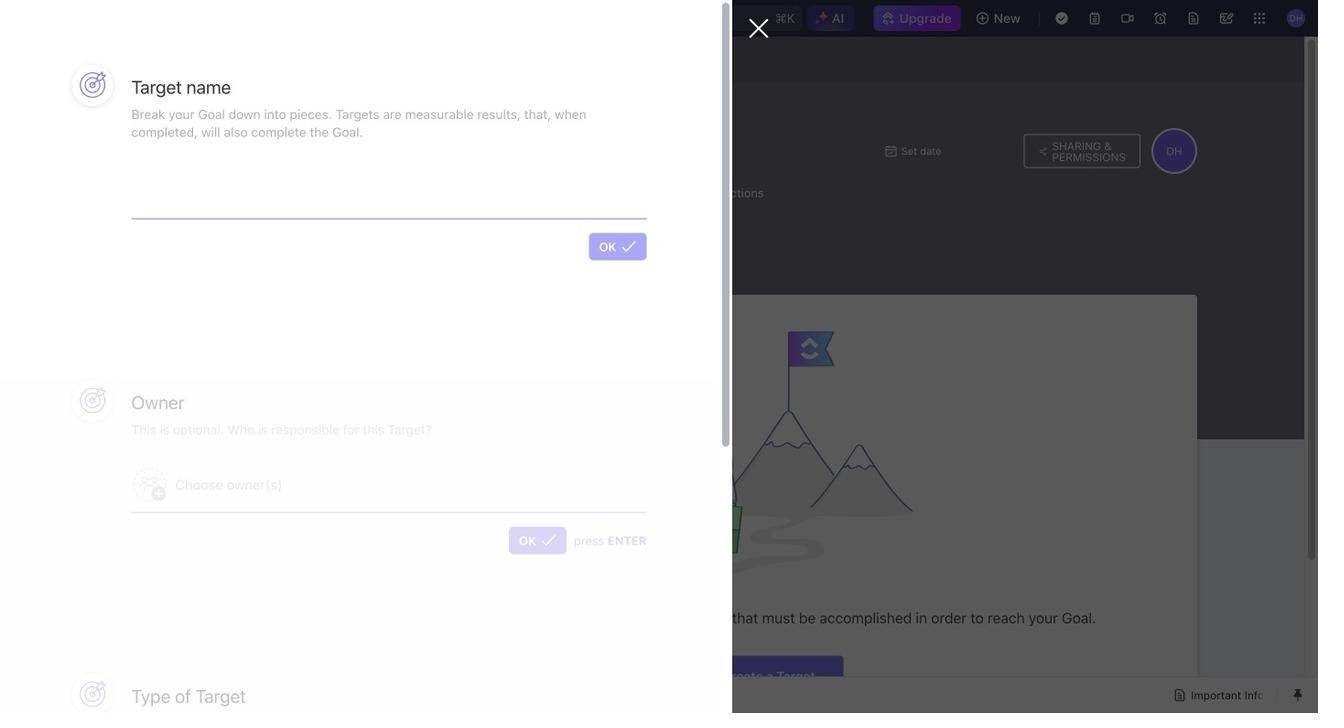 Task type: describe. For each thing, give the bounding box(es) containing it.
tree inside sidebar navigation
[[7, 412, 225, 535]]

sidebar navigation
[[0, 37, 234, 713]]



Task type: locate. For each thing, give the bounding box(es) containing it.
dialog
[[0, 0, 769, 713]]

None text field
[[131, 169, 647, 219]]

tree
[[7, 412, 225, 535]]



Task type: vqa. For each thing, say whether or not it's contained in the screenshot.
tab list
no



